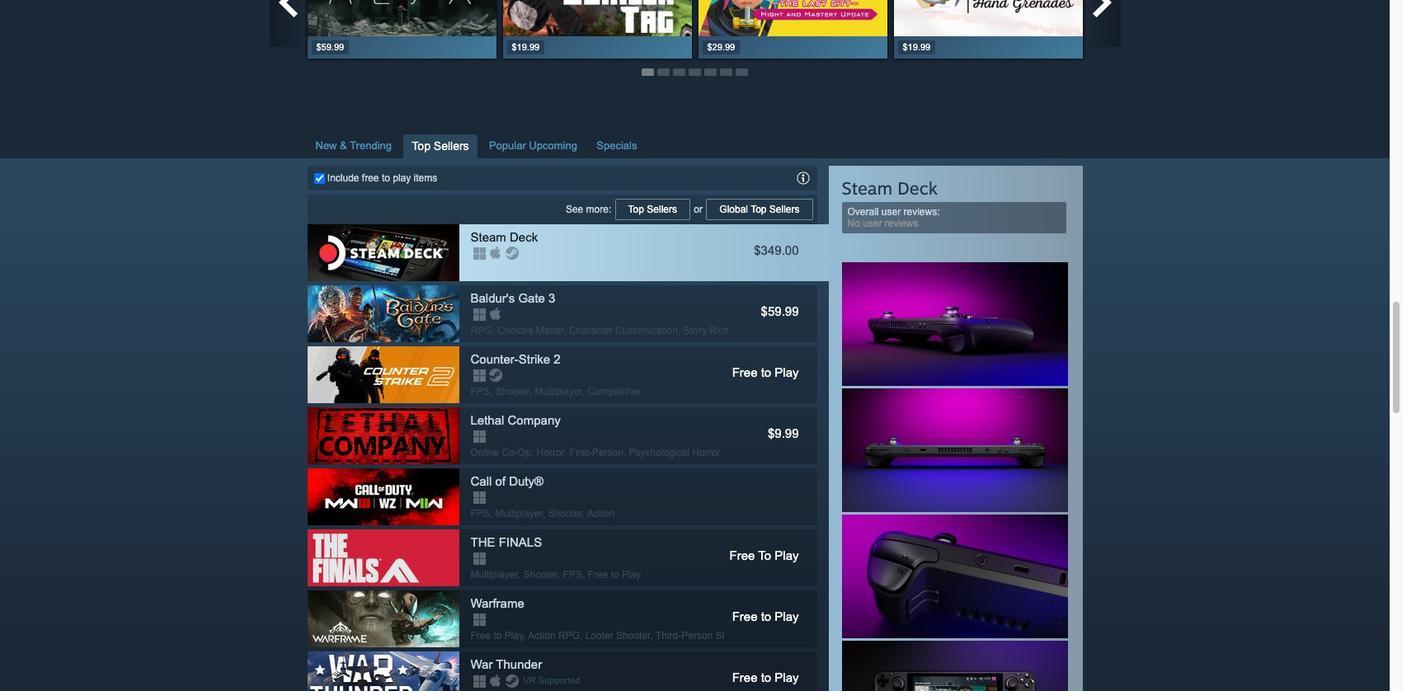 Task type: locate. For each thing, give the bounding box(es) containing it.
1 vertical spatial deck
[[510, 230, 538, 244]]

half-life: alyx image
[[307, 0, 496, 36]]

fps up 'the'
[[471, 508, 490, 519]]

sellers left or
[[647, 203, 677, 215]]

horror
[[537, 447, 564, 458], [692, 447, 720, 458]]

steam up overall
[[842, 177, 893, 199]]

0 vertical spatial action
[[587, 508, 615, 519]]

top sellers up items
[[412, 139, 469, 152]]

, up the lethal
[[490, 386, 493, 397]]

deck for steam deck
[[510, 230, 538, 244]]

1 horizontal spatial rpg
[[558, 630, 580, 641]]

co-
[[502, 447, 518, 458]]

top inside global top sellers link
[[751, 203, 767, 215]]

$59.99 link
[[307, 0, 496, 58]]

steam up baldur's on the left top
[[471, 230, 506, 244]]

1 horizontal spatial action
[[587, 508, 615, 519]]

1 $19.99 from the left
[[512, 42, 540, 52]]

shooter up multiplayer , shooter , fps , free to play
[[548, 508, 582, 519]]

1 horizontal spatial deck
[[898, 177, 938, 199]]

deck
[[898, 177, 938, 199], [510, 230, 538, 244]]

lethal company
[[471, 413, 561, 427]]

fps up the lethal
[[471, 386, 490, 397]]

gate
[[518, 291, 545, 305]]

None checkbox
[[314, 173, 325, 184]]

0 horizontal spatial $19.99 link
[[503, 0, 692, 58]]

2 $19.99 link from the left
[[894, 0, 1083, 58]]

1 horizontal spatial top sellers
[[628, 203, 677, 215]]

free to play
[[732, 365, 799, 379], [732, 609, 799, 623], [732, 670, 799, 684]]

, left character
[[564, 325, 566, 336]]

multiplayer
[[535, 386, 582, 397], [495, 508, 543, 519], [471, 569, 518, 580]]

new & trending
[[316, 139, 392, 151]]

deck up gate
[[510, 230, 538, 244]]

$19.99 down gorilla tag "image"
[[512, 42, 540, 52]]

$19.99 link
[[503, 0, 692, 58], [894, 0, 1083, 58]]

1 horizontal spatial sellers
[[647, 203, 677, 215]]

1 vertical spatial rpg
[[558, 630, 580, 641]]

shooter
[[495, 386, 529, 397], [548, 508, 582, 519], [523, 569, 558, 580], [616, 630, 650, 641], [716, 630, 750, 641]]

1 vertical spatial fps
[[471, 508, 490, 519]]

action
[[587, 508, 615, 519], [528, 630, 556, 641]]

include
[[327, 172, 359, 184]]

$59.99 down half-life: alyx image
[[316, 42, 344, 52]]

, right co- at the left bottom of page
[[531, 447, 534, 458]]

, left 'story'
[[678, 325, 681, 336]]

top
[[412, 139, 431, 152], [628, 203, 644, 215], [751, 203, 767, 215]]

free
[[362, 172, 379, 184]]

, left the looter
[[580, 630, 583, 641]]

items
[[414, 172, 437, 184]]

, down finals
[[518, 569, 521, 580]]

0 horizontal spatial rpg
[[471, 325, 492, 336]]

character
[[569, 325, 613, 336]]

steam inside steam deck overall user reviews: no user reviews
[[842, 177, 893, 199]]

1 horizontal spatial $59.99
[[761, 304, 799, 318]]

1 horizontal spatial horror
[[692, 447, 720, 458]]

action down "online co-op , horror , first-person , psychological horror"
[[587, 508, 615, 519]]

matter
[[536, 325, 564, 336]]

0 horizontal spatial $19.99
[[512, 42, 540, 52]]

top sellers left or
[[628, 203, 677, 215]]

$349.00
[[754, 243, 799, 257]]

free for counter-strike 2
[[732, 365, 758, 379]]

1 free to play from the top
[[732, 365, 799, 379]]

free for the finals
[[730, 548, 755, 562]]

play for war thunder
[[775, 670, 799, 684]]

vr supported
[[523, 675, 580, 685]]

2 vertical spatial free to play
[[732, 670, 799, 684]]

multiplayer down 2 at left bottom
[[535, 386, 582, 397]]

0 vertical spatial steam
[[842, 177, 893, 199]]

upcoming
[[529, 139, 577, 151]]

, left competitive
[[582, 386, 585, 397]]

call of duty®
[[471, 474, 544, 488]]

warframe
[[471, 596, 524, 610]]

1 vertical spatial multiplayer
[[495, 508, 543, 519]]

multiplayer up warframe
[[471, 569, 518, 580]]

0 vertical spatial free to play
[[732, 365, 799, 379]]

0 horizontal spatial sellers
[[434, 139, 469, 152]]

multiplayer up finals
[[495, 508, 543, 519]]

0 vertical spatial multiplayer
[[535, 386, 582, 397]]

lethal company image
[[307, 407, 459, 464]]

1 horror from the left
[[537, 447, 564, 458]]

free to play for strike
[[732, 365, 799, 379]]

include free to play items
[[325, 172, 437, 184]]

, up company
[[529, 386, 532, 397]]

strike
[[519, 352, 550, 366]]

2 horizontal spatial top
[[751, 203, 767, 215]]

steam deck
[[471, 230, 538, 244]]

1 horizontal spatial $19.99
[[903, 42, 931, 52]]

, up thunder
[[523, 630, 526, 641]]

looter
[[585, 630, 613, 641]]

warframe image
[[307, 590, 459, 647]]

0 vertical spatial top sellers
[[412, 139, 469, 152]]

0 horizontal spatial $59.99
[[316, 42, 344, 52]]

specials
[[597, 139, 637, 151]]

$19.99 down hot dogs, horseshoes &amp; hand grenades image on the right top
[[903, 42, 931, 52]]

to
[[382, 172, 390, 184], [761, 365, 771, 379], [611, 569, 619, 580], [761, 609, 771, 623], [494, 630, 502, 641], [761, 670, 771, 684]]

competitive
[[588, 386, 640, 397]]

global top sellers link
[[706, 198, 814, 221]]

hot dogs, horseshoes &amp; hand grenades image
[[894, 0, 1083, 36]]

rpg
[[471, 325, 492, 336], [558, 630, 580, 641]]

0 horizontal spatial top
[[412, 139, 431, 152]]

3
[[549, 291, 555, 305]]

0 horizontal spatial deck
[[510, 230, 538, 244]]

gorilla tag image
[[503, 0, 692, 36]]

online co-op , horror , first-person , psychological horror
[[471, 447, 720, 458]]

$19.99 for gorilla tag "image"
[[512, 42, 540, 52]]

2 $19.99 from the left
[[903, 42, 931, 52]]

2
[[554, 352, 561, 366]]

play for warframe
[[775, 609, 799, 623]]

shooter right third-
[[716, 630, 750, 641]]

1 vertical spatial action
[[528, 630, 556, 641]]

0 horizontal spatial horror
[[537, 447, 564, 458]]

1 vertical spatial top sellers
[[628, 203, 677, 215]]

call
[[471, 474, 492, 488]]

0 vertical spatial fps
[[471, 386, 490, 397]]

1 vertical spatial person
[[681, 630, 713, 641]]

rich
[[709, 325, 729, 336]]

company
[[508, 413, 561, 427]]

counter-strike 2
[[471, 352, 561, 366]]

3 free to play from the top
[[732, 670, 799, 684]]

steam
[[842, 177, 893, 199], [471, 230, 506, 244]]

top up items
[[412, 139, 431, 152]]

free for war thunder
[[732, 670, 758, 684]]

fps
[[471, 386, 490, 397], [471, 508, 490, 519], [563, 569, 582, 580]]

person
[[592, 447, 624, 458], [681, 630, 713, 641]]

baldur's
[[471, 291, 515, 305]]

top right more:
[[628, 203, 644, 215]]

$59.99
[[316, 42, 344, 52], [761, 304, 799, 318]]

sellers up items
[[434, 139, 469, 152]]

user right the no
[[863, 217, 882, 229]]

online
[[471, 447, 499, 458]]

, up 'the'
[[490, 508, 493, 519]]

rpg left the looter
[[558, 630, 580, 641]]

deck up reviews:
[[898, 177, 938, 199]]

horror right op
[[537, 447, 564, 458]]

fps down fps , multiplayer , shooter , action
[[563, 569, 582, 580]]

op
[[518, 447, 531, 458]]

global top sellers
[[720, 203, 800, 215]]

top inside top sellers 'link'
[[628, 203, 644, 215]]

action up thunder
[[528, 630, 556, 641]]

sellers
[[434, 139, 469, 152], [647, 203, 677, 215], [769, 203, 800, 215]]

1 vertical spatial steam
[[471, 230, 506, 244]]

0 vertical spatial person
[[592, 447, 624, 458]]

sellers up $349.00
[[769, 203, 800, 215]]

top sellers
[[412, 139, 469, 152], [628, 203, 677, 215]]

1 vertical spatial free to play
[[732, 609, 799, 623]]

1 horizontal spatial $19.99 link
[[894, 0, 1083, 58]]

0 horizontal spatial top sellers
[[412, 139, 469, 152]]

rpg , choices matter , character customization , story rich
[[471, 325, 729, 336]]

user
[[882, 206, 901, 217], [863, 217, 882, 229]]

$19.99
[[512, 42, 540, 52], [903, 42, 931, 52]]

rpg up counter-
[[471, 325, 492, 336]]

horror right psychological
[[692, 447, 720, 458]]

,
[[492, 325, 495, 336], [564, 325, 566, 336], [678, 325, 681, 336], [490, 386, 493, 397], [529, 386, 532, 397], [582, 386, 585, 397], [531, 447, 534, 458], [564, 447, 567, 458], [624, 447, 626, 458], [490, 508, 493, 519], [543, 508, 545, 519], [582, 508, 585, 519], [518, 569, 521, 580], [558, 569, 560, 580], [582, 569, 585, 580], [523, 630, 526, 641], [580, 630, 583, 641], [650, 630, 653, 641]]

shooter right the looter
[[616, 630, 650, 641]]

0 vertical spatial deck
[[898, 177, 938, 199]]

$59.99 down $349.00
[[761, 304, 799, 318]]

call of duty® image
[[307, 468, 459, 525]]

1 horizontal spatial person
[[681, 630, 713, 641]]

1 vertical spatial $59.99
[[761, 304, 799, 318]]

deck for steam deck overall user reviews: no user reviews
[[898, 177, 938, 199]]

see
[[566, 203, 583, 215]]

deck inside steam deck overall user reviews: no user reviews
[[898, 177, 938, 199]]

popular
[[489, 139, 526, 151]]

choices
[[498, 325, 533, 336]]

1 horizontal spatial steam
[[842, 177, 893, 199]]

play
[[775, 365, 799, 379], [775, 548, 799, 562], [622, 569, 641, 580], [775, 609, 799, 623], [505, 630, 523, 641], [775, 670, 799, 684]]

see more:
[[566, 203, 614, 215]]

1 horizontal spatial top
[[628, 203, 644, 215]]

free
[[732, 365, 758, 379], [730, 548, 755, 562], [588, 569, 608, 580], [732, 609, 758, 623], [471, 630, 491, 641], [732, 670, 758, 684]]

0 horizontal spatial steam
[[471, 230, 506, 244]]

top right global
[[751, 203, 767, 215]]



Task type: describe. For each thing, give the bounding box(es) containing it.
shooter down finals
[[523, 569, 558, 580]]

, down fps , multiplayer , shooter , action
[[558, 569, 560, 580]]

overall
[[848, 206, 879, 217]]

2 horizontal spatial sellers
[[769, 203, 800, 215]]

free to play for thunder
[[732, 670, 799, 684]]

shooter up lethal company
[[495, 386, 529, 397]]

more:
[[586, 203, 611, 215]]

war thunder
[[471, 657, 542, 671]]

2 vertical spatial fps
[[563, 569, 582, 580]]

&
[[340, 139, 347, 151]]

trending
[[350, 139, 392, 151]]

story
[[683, 325, 707, 336]]

free to play , action rpg , looter shooter , third-person shooter
[[471, 630, 750, 641]]

popular upcoming
[[489, 139, 577, 151]]

, left choices
[[492, 325, 495, 336]]

fps for fps , shooter , multiplayer , competitive
[[471, 386, 490, 397]]

steam deck image
[[307, 224, 459, 281]]

play for counter-strike 2
[[775, 365, 799, 379]]

0 vertical spatial rpg
[[471, 325, 492, 336]]

fps for fps , multiplayer , shooter , action
[[471, 508, 490, 519]]

the
[[471, 535, 495, 549]]

0 vertical spatial $59.99
[[316, 42, 344, 52]]

top sellers inside 'link'
[[628, 203, 677, 215]]

finals
[[499, 535, 542, 549]]

steam for steam deck overall user reviews: no user reviews
[[842, 177, 893, 199]]

first-
[[570, 447, 592, 458]]

$29.99
[[707, 42, 735, 52]]

free for warframe
[[732, 609, 758, 623]]

duty®
[[509, 474, 544, 488]]

supported
[[538, 675, 580, 685]]

sellers inside 'link'
[[647, 203, 677, 215]]

2 horror from the left
[[692, 447, 720, 458]]

customization
[[615, 325, 678, 336]]

top sellers link
[[614, 198, 691, 221]]

steam deck overall user reviews: no user reviews
[[842, 177, 940, 229]]

to
[[758, 548, 771, 562]]

reviews
[[885, 217, 918, 229]]

$29.99 link
[[698, 0, 887, 58]]

0 horizontal spatial action
[[528, 630, 556, 641]]

no
[[848, 217, 860, 229]]

of
[[495, 474, 506, 488]]

new
[[316, 139, 337, 151]]

lethal
[[471, 413, 504, 427]]

play
[[393, 172, 411, 184]]

, down duty®
[[543, 508, 545, 519]]

, left first-
[[564, 447, 567, 458]]

fps , shooter , multiplayer , competitive
[[471, 386, 640, 397]]

1 $19.99 link from the left
[[503, 0, 692, 58]]

, down first-
[[582, 508, 585, 519]]

global
[[720, 203, 748, 215]]

war thunder image
[[307, 651, 459, 691]]

steam for steam deck
[[471, 230, 506, 244]]

the finals
[[471, 535, 542, 549]]

2 vertical spatial multiplayer
[[471, 569, 518, 580]]

multiplayer , shooter , fps , free to play
[[471, 569, 641, 580]]

, left third-
[[650, 630, 653, 641]]

zenith: the last city image
[[698, 0, 887, 36]]

, left psychological
[[624, 447, 626, 458]]

2 free to play from the top
[[732, 609, 799, 623]]

0 horizontal spatial person
[[592, 447, 624, 458]]

war
[[471, 657, 493, 671]]

free to play
[[730, 548, 799, 562]]

user right overall
[[882, 206, 901, 217]]

fps , multiplayer , shooter , action
[[471, 508, 615, 519]]

baldur's gate 3 image
[[307, 285, 459, 342]]

, up free to play , action rpg , looter shooter , third-person shooter at the bottom
[[582, 569, 585, 580]]

$19.99 for hot dogs, horseshoes &amp; hand grenades image on the right top
[[903, 42, 931, 52]]

play for the finals
[[775, 548, 799, 562]]

thunder
[[496, 657, 542, 671]]

vr
[[523, 675, 536, 685]]

psychological
[[629, 447, 690, 458]]

the finals image
[[307, 529, 459, 586]]

third-
[[656, 630, 682, 641]]

or
[[691, 203, 706, 215]]

baldur's gate 3
[[471, 291, 555, 305]]

reviews:
[[904, 206, 940, 217]]

$9.99
[[768, 426, 799, 440]]

counter-strike 2 image
[[307, 346, 459, 403]]

counter-
[[471, 352, 519, 366]]



Task type: vqa. For each thing, say whether or not it's contained in the screenshot.
Sign in link
no



